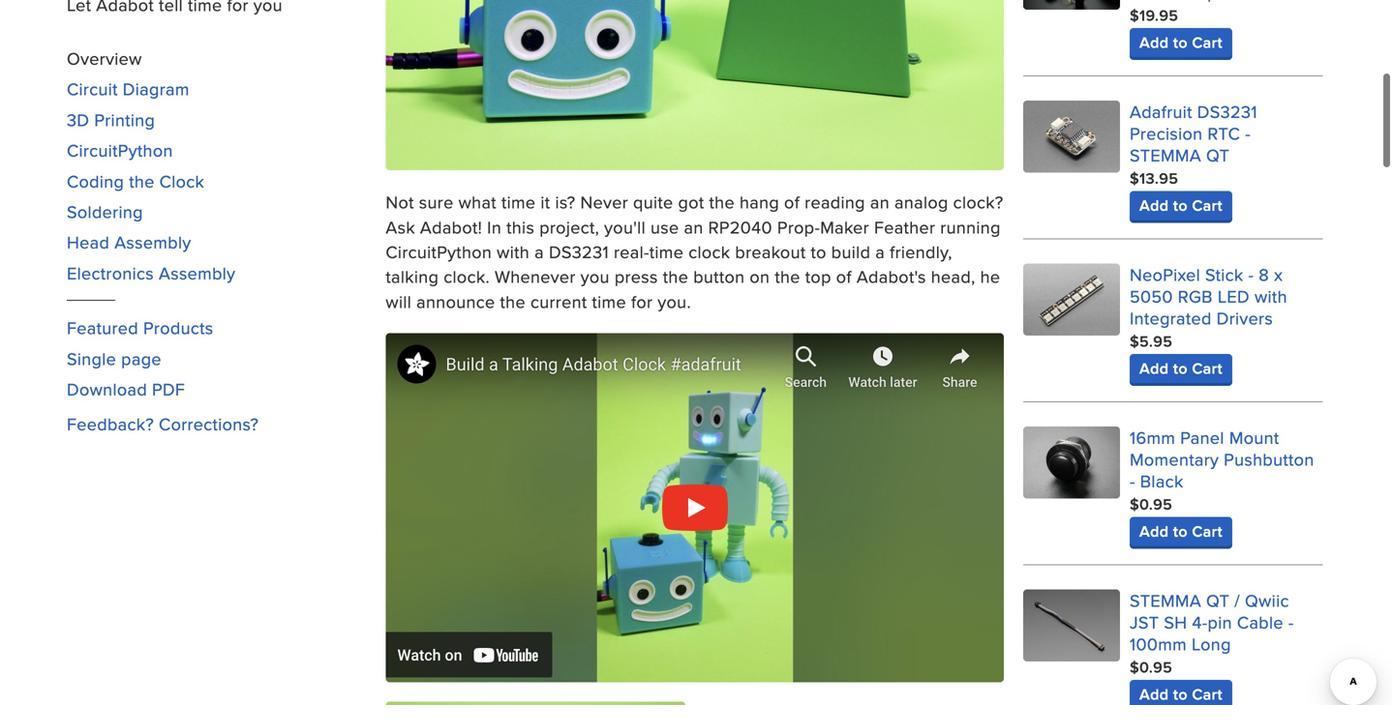 Task type: locate. For each thing, give the bounding box(es) containing it.
$19.95 add to cart
[[1130, 4, 1223, 54]]

angled shot of stemma qt / qwiic jst sh 4-pin cable. image
[[1024, 590, 1120, 663]]

1 vertical spatial ds3231
[[549, 240, 609, 264]]

cart up stick
[[1192, 194, 1223, 217]]

image: led_pixels_edited_p1410397.jpg element
[[386, 0, 1004, 171]]

of right top
[[836, 265, 852, 289]]

overview circuit diagram 3d printing circuitpython coding the clock soldering head assembly electronics assembly
[[67, 46, 236, 286]]

long
[[1192, 632, 1231, 657]]

2 a from the left
[[876, 240, 885, 264]]

to inside 16mm panel mount momentary pushbutton - black $0.95 add to cart
[[1173, 520, 1188, 543]]

0 horizontal spatial an
[[684, 215, 704, 239]]

- left the 'black'
[[1130, 469, 1136, 494]]

a up whenever
[[535, 240, 544, 264]]

2 horizontal spatial time
[[650, 240, 684, 264]]

angled shot of rtc breakout. image
[[1024, 101, 1120, 173]]

time down "use" on the left of page
[[650, 240, 684, 264]]

clock
[[159, 169, 204, 193]]

3 add to cart link from the top
[[1130, 354, 1233, 383]]

add inside 16mm panel mount momentary pushbutton - black $0.95 add to cart
[[1140, 520, 1169, 543]]

coding the clock link
[[67, 169, 204, 193]]

$0.95 down jst on the right bottom of page
[[1130, 656, 1173, 679]]

to down the 'black'
[[1173, 520, 1188, 543]]

with inside neopixel stick - 8 x 5050 rgb led with integrated drivers $5.95 add to cart
[[1255, 284, 1288, 309]]

add down $19.95
[[1140, 31, 1169, 54]]

1 vertical spatial circuitpython
[[386, 240, 492, 264]]

add to cart link
[[1130, 28, 1233, 57], [1130, 191, 1233, 220], [1130, 354, 1233, 383], [1130, 517, 1233, 546]]

2 $0.95 from the top
[[1130, 656, 1173, 679]]

0 horizontal spatial ds3231
[[549, 240, 609, 264]]

add
[[1140, 31, 1169, 54], [1140, 194, 1169, 217], [1140, 357, 1169, 380], [1140, 520, 1169, 543]]

2 qt from the top
[[1207, 589, 1230, 613]]

products
[[143, 316, 214, 341]]

1 horizontal spatial ds3231
[[1198, 99, 1258, 124]]

precision
[[1130, 121, 1203, 146]]

for
[[631, 289, 653, 314]]

add to cart link down $5.95
[[1130, 354, 1233, 383]]

is?
[[555, 190, 576, 215]]

on
[[750, 265, 770, 289]]

guide tagline element
[[67, 0, 366, 17]]

stemma down "adafruit"
[[1130, 143, 1202, 167]]

0 vertical spatial of
[[784, 190, 800, 215]]

1 horizontal spatial of
[[836, 265, 852, 289]]

1 horizontal spatial an
[[870, 190, 890, 215]]

1 $0.95 from the top
[[1130, 493, 1173, 516]]

a up the adabot's
[[876, 240, 885, 264]]

ds3231 right "adafruit"
[[1198, 99, 1258, 124]]

to down $13.95
[[1173, 194, 1188, 217]]

1 horizontal spatial time
[[592, 289, 626, 314]]

1 cart from the top
[[1192, 31, 1223, 54]]

100mm
[[1130, 632, 1187, 657]]

0 vertical spatial $0.95
[[1130, 493, 1173, 516]]

ds3231 down 'project,'
[[549, 240, 609, 264]]

announce
[[417, 289, 495, 314]]

1 vertical spatial $0.95
[[1130, 656, 1173, 679]]

4-
[[1192, 610, 1208, 635]]

it
[[541, 190, 550, 215]]

time up this on the top left
[[502, 190, 536, 215]]

time down you
[[592, 289, 626, 314]]

16mm panel mount momentary pushbutton - black $0.95 add to cart
[[1130, 425, 1315, 543]]

stemma qt / qwiic jst sh 4-pin cable - 100mm long $0.95
[[1130, 589, 1294, 679]]

x
[[1274, 262, 1283, 287]]

cart down 16mm panel mount momentary pushbutton - black link
[[1192, 520, 1223, 543]]

single page link
[[67, 347, 162, 371]]

cart down integrated
[[1192, 357, 1223, 380]]

2 add to cart link from the top
[[1130, 191, 1233, 220]]

4 cart from the top
[[1192, 520, 1223, 543]]

to inside adafruit ds3231 precision rtc - stemma qt $13.95 add to cart
[[1173, 194, 1188, 217]]

with down this on the top left
[[497, 240, 530, 264]]

an down the got
[[684, 215, 704, 239]]

add down the 'black'
[[1140, 520, 1169, 543]]

-
[[1245, 121, 1251, 146], [1249, 262, 1254, 287], [1130, 469, 1136, 494], [1289, 610, 1294, 635]]

guide pages element
[[67, 36, 366, 295]]

8
[[1259, 262, 1270, 287]]

head assembly link
[[67, 230, 191, 255]]

of up 'prop-'
[[784, 190, 800, 215]]

an up feather at the right
[[870, 190, 890, 215]]

adafruit ds3231 precision rtc - stemma qt link
[[1130, 99, 1258, 167]]

use
[[651, 215, 679, 239]]

rp2040
[[708, 215, 773, 239]]

cable
[[1237, 610, 1284, 635]]

guide resources element
[[67, 306, 366, 412]]

1 horizontal spatial circuitpython
[[386, 240, 492, 264]]

cart inside 16mm panel mount momentary pushbutton - black $0.95 add to cart
[[1192, 520, 1223, 543]]

qt inside adafruit ds3231 precision rtc - stemma qt $13.95 add to cart
[[1207, 143, 1230, 167]]

4 add to cart link from the top
[[1130, 517, 1233, 546]]

add down $5.95
[[1140, 357, 1169, 380]]

to
[[1173, 31, 1188, 54], [1173, 194, 1188, 217], [811, 240, 827, 264], [1173, 357, 1188, 380], [1173, 520, 1188, 543]]

head,
[[931, 265, 976, 289]]

got
[[678, 190, 704, 215]]

add inside adafruit ds3231 precision rtc - stemma qt $13.95 add to cart
[[1140, 194, 1169, 217]]

cart up "adafruit"
[[1192, 31, 1223, 54]]

feedback? corrections? link
[[67, 412, 259, 437]]

soldering
[[67, 199, 143, 224]]

add down $13.95
[[1140, 194, 1169, 217]]

the up you.
[[663, 265, 689, 289]]

circuitpython
[[67, 138, 173, 163], [386, 240, 492, 264]]

circuitpython inside not sure what time it is? never quite got the hang of reading an analog clock? ask adabot! in this project, you'll use an rp2040 prop-maker feather running circuitpython with a ds3231 real-time clock breakout to build a friendly, talking clock. whenever you press the button on the top of adabot's head, he will announce the current time for you.
[[386, 240, 492, 264]]

qwiic
[[1245, 589, 1290, 613]]

- right the rtc
[[1245, 121, 1251, 146]]

you'll
[[604, 215, 646, 239]]

- right cable
[[1289, 610, 1294, 635]]

1 add from the top
[[1140, 31, 1169, 54]]

overview link
[[67, 46, 142, 71]]

1 add to cart link from the top
[[1130, 28, 1233, 57]]

1 vertical spatial qt
[[1207, 589, 1230, 613]]

16mm
[[1130, 425, 1176, 450]]

to down integrated
[[1173, 357, 1188, 380]]

assembly up electronics assembly link
[[114, 230, 191, 255]]

single
[[67, 347, 116, 371]]

2 add from the top
[[1140, 194, 1169, 217]]

0 horizontal spatial with
[[497, 240, 530, 264]]

electronics assembly link
[[67, 261, 236, 286]]

0 vertical spatial with
[[497, 240, 530, 264]]

0 vertical spatial stemma
[[1130, 143, 1202, 167]]

ds3231 inside adafruit ds3231 precision rtc - stemma qt $13.95 add to cart
[[1198, 99, 1258, 124]]

add to cart link down $13.95
[[1130, 191, 1233, 220]]

circuit
[[67, 77, 118, 101]]

circuitpython down printing
[[67, 138, 173, 163]]

with right led
[[1255, 284, 1288, 309]]

integrated
[[1130, 306, 1212, 331]]

add to cart link down $19.95
[[1130, 28, 1233, 57]]

add to cart link for adafruit
[[1130, 191, 1233, 220]]

1 a from the left
[[535, 240, 544, 264]]

0 vertical spatial time
[[502, 190, 536, 215]]

what
[[459, 190, 497, 215]]

circuit diagram link
[[67, 77, 190, 101]]

qt
[[1207, 143, 1230, 167], [1207, 589, 1230, 613]]

current
[[531, 289, 587, 314]]

circuitpython down adabot!
[[386, 240, 492, 264]]

1 vertical spatial with
[[1255, 284, 1288, 309]]

ask
[[386, 215, 415, 239]]

2 cart from the top
[[1192, 194, 1223, 217]]

stemma up 100mm
[[1130, 589, 1202, 613]]

1 vertical spatial stemma
[[1130, 589, 1202, 613]]

page
[[121, 347, 162, 371]]

to up top
[[811, 240, 827, 264]]

assembly
[[114, 230, 191, 255], [159, 261, 236, 286]]

1 stemma from the top
[[1130, 143, 1202, 167]]

add to cart link down the 'black'
[[1130, 517, 1233, 546]]

0 horizontal spatial of
[[784, 190, 800, 215]]

qt left /
[[1207, 589, 1230, 613]]

0 vertical spatial circuitpython
[[67, 138, 173, 163]]

the
[[129, 169, 155, 193], [709, 190, 735, 215], [663, 265, 689, 289], [775, 265, 801, 289], [500, 289, 526, 314]]

never
[[580, 190, 628, 215]]

qt right precision
[[1207, 143, 1230, 167]]

1 horizontal spatial a
[[876, 240, 885, 264]]

add to cart link for 16mm
[[1130, 517, 1233, 546]]

quite
[[633, 190, 674, 215]]

cart
[[1192, 31, 1223, 54], [1192, 194, 1223, 217], [1192, 357, 1223, 380], [1192, 520, 1223, 543]]

$0.95 down the momentary
[[1130, 493, 1173, 516]]

ds3231
[[1198, 99, 1258, 124], [549, 240, 609, 264]]

maker
[[820, 215, 870, 239]]

clock.
[[444, 265, 490, 289]]

0 horizontal spatial a
[[535, 240, 544, 264]]

not
[[386, 190, 414, 215]]

a
[[535, 240, 544, 264], [876, 240, 885, 264]]

3 cart from the top
[[1192, 357, 1223, 380]]

featured products link
[[67, 316, 214, 341]]

the down circuitpython link
[[129, 169, 155, 193]]

an
[[870, 190, 890, 215], [684, 215, 704, 239]]

4 add from the top
[[1140, 520, 1169, 543]]

to down $19.95
[[1173, 31, 1188, 54]]

1 qt from the top
[[1207, 143, 1230, 167]]

0 vertical spatial qt
[[1207, 143, 1230, 167]]

talking
[[386, 265, 439, 289]]

circuitpython inside the overview circuit diagram 3d printing circuitpython coding the clock soldering head assembly electronics assembly
[[67, 138, 173, 163]]

2 vertical spatial time
[[592, 289, 626, 314]]

- left "8"
[[1249, 262, 1254, 287]]

time
[[502, 190, 536, 215], [650, 240, 684, 264], [592, 289, 626, 314]]

0 horizontal spatial circuitpython
[[67, 138, 173, 163]]

1 horizontal spatial with
[[1255, 284, 1288, 309]]

1 vertical spatial assembly
[[159, 261, 236, 286]]

with
[[497, 240, 530, 264], [1255, 284, 1288, 309]]

0 vertical spatial ds3231
[[1198, 99, 1258, 124]]

3 add from the top
[[1140, 357, 1169, 380]]

circuitpython link
[[67, 138, 173, 163]]

2 stemma from the top
[[1130, 589, 1202, 613]]

add inside neopixel stick - 8 x 5050 rgb led with integrated drivers $5.95 add to cart
[[1140, 357, 1169, 380]]

he
[[980, 265, 1001, 289]]

assembly up products
[[159, 261, 236, 286]]



Task type: describe. For each thing, give the bounding box(es) containing it.
running
[[941, 215, 1001, 239]]

to inside '$19.95 add to cart'
[[1173, 31, 1188, 54]]

whenever
[[495, 265, 576, 289]]

panel
[[1181, 425, 1225, 450]]

- inside neopixel stick - 8 x 5050 rgb led with integrated drivers $5.95 add to cart
[[1249, 262, 1254, 287]]

stemma inside stemma qt / qwiic jst sh 4-pin cable - 100mm long $0.95
[[1130, 589, 1202, 613]]

cart inside '$19.95 add to cart'
[[1192, 31, 1223, 54]]

$0.95 inside stemma qt / qwiic jst sh 4-pin cable - 100mm long $0.95
[[1130, 656, 1173, 679]]

top
[[805, 265, 832, 289]]

momentary
[[1130, 447, 1219, 472]]

coding
[[67, 169, 124, 193]]

16mm panel mount momentary pushbutton - black link
[[1130, 425, 1315, 494]]

qt inside stemma qt / qwiic jst sh 4-pin cable - 100mm long $0.95
[[1207, 589, 1230, 613]]

pin
[[1208, 610, 1233, 635]]

project,
[[540, 215, 600, 239]]

the right on
[[775, 265, 801, 289]]

adafruit
[[1130, 99, 1193, 124]]

rgb
[[1178, 284, 1213, 309]]

head
[[67, 230, 110, 255]]

stemma qt / qwiic jst sh 4-pin cable - 100mm long link
[[1130, 589, 1294, 657]]

featured products single page download pdf
[[67, 316, 214, 402]]

add inside '$19.95 add to cart'
[[1140, 31, 1169, 54]]

not sure what time it is? never quite got the hang of reading an analog clock? ask adabot! in this project, you'll use an rp2040 prop-maker feather running circuitpython with a ds3231 real-time clock breakout to build a friendly, talking clock. whenever you press the button on the top of adabot's head, he will announce the current time for you.
[[386, 190, 1004, 314]]

friendly,
[[890, 240, 953, 264]]

drivers
[[1217, 306, 1273, 331]]

soldering link
[[67, 199, 143, 224]]

you.
[[658, 289, 691, 314]]

- inside stemma qt / qwiic jst sh 4-pin cable - 100mm long $0.95
[[1289, 610, 1294, 635]]

pushbutton
[[1224, 447, 1315, 472]]

press
[[615, 265, 658, 289]]

5050
[[1130, 284, 1173, 309]]

feedback?
[[67, 412, 154, 437]]

neopixel stick - 8 x 5050 rgb led with integrated drivers $5.95 add to cart
[[1130, 262, 1288, 380]]

- inside adafruit ds3231 precision rtc - stemma qt $13.95 add to cart
[[1245, 121, 1251, 146]]

1 vertical spatial time
[[650, 240, 684, 264]]

$13.95
[[1130, 167, 1179, 190]]

angled shot of 16mm black panel mount pushbutton. image
[[1024, 427, 1120, 499]]

corrections?
[[159, 412, 259, 437]]

cart inside neopixel stick - 8 x 5050 rgb led with integrated drivers $5.95 add to cart
[[1192, 357, 1223, 380]]

1 vertical spatial of
[[836, 265, 852, 289]]

clock
[[689, 240, 730, 264]]

hang
[[740, 190, 780, 215]]

jst
[[1130, 610, 1159, 635]]

neopixel stick with 8 x 5050 rgb led image
[[1024, 264, 1120, 336]]

printing
[[94, 107, 155, 132]]

diagram
[[123, 77, 190, 101]]

download
[[67, 377, 147, 402]]

ds3231 inside not sure what time it is? never quite got the hang of reading an analog clock? ask adabot! in this project, you'll use an rp2040 prop-maker feather running circuitpython with a ds3231 real-time clock breakout to build a friendly, talking clock. whenever you press the button on the top of adabot's head, he will announce the current time for you.
[[549, 240, 609, 264]]

with inside not sure what time it is? never quite got the hang of reading an analog clock? ask adabot! in this project, you'll use an rp2040 prop-maker feather running circuitpython with a ds3231 real-time clock breakout to build a friendly, talking clock. whenever you press the button on the top of adabot's head, he will announce the current time for you.
[[497, 240, 530, 264]]

neopixel stick - 8 x 5050 rgb led with integrated drivers link
[[1130, 262, 1288, 331]]

black
[[1140, 469, 1184, 494]]

sure
[[419, 190, 454, 215]]

0 horizontal spatial time
[[502, 190, 536, 215]]

- inside 16mm panel mount momentary pushbutton - black $0.95 add to cart
[[1130, 469, 1136, 494]]

to inside neopixel stick - 8 x 5050 rgb led with integrated drivers $5.95 add to cart
[[1173, 357, 1188, 380]]

guide navigation element
[[67, 36, 366, 412]]

add to cart link for neopixel
[[1130, 354, 1233, 383]]

sh
[[1164, 610, 1188, 635]]

the down whenever
[[500, 289, 526, 314]]

will
[[386, 289, 412, 314]]

3d printing link
[[67, 107, 155, 132]]

real-
[[614, 240, 650, 264]]

in
[[487, 215, 502, 239]]

adabot!
[[420, 215, 482, 239]]

reading
[[805, 190, 866, 215]]

$5.95
[[1130, 330, 1173, 353]]

this
[[507, 215, 535, 239]]

build
[[832, 240, 871, 264]]

the inside the overview circuit diagram 3d printing circuitpython coding the clock soldering head assembly electronics assembly
[[129, 169, 155, 193]]

neopixel
[[1130, 262, 1201, 287]]

cart inside adafruit ds3231 precision rtc - stemma qt $13.95 add to cart
[[1192, 194, 1223, 217]]

feather
[[874, 215, 936, 239]]

3d
[[67, 107, 89, 132]]

0 vertical spatial assembly
[[114, 230, 191, 255]]

$0.95 inside 16mm panel mount momentary pushbutton - black $0.95 add to cart
[[1130, 493, 1173, 516]]

clock?
[[953, 190, 1004, 215]]

to inside not sure what time it is? never quite got the hang of reading an analog clock? ask adabot! in this project, you'll use an rp2040 prop-maker feather running circuitpython with a ds3231 real-time clock breakout to build a friendly, talking clock. whenever you press the button on the top of adabot's head, he will announce the current time for you.
[[811, 240, 827, 264]]

featured
[[67, 316, 138, 341]]

led
[[1218, 284, 1250, 309]]

mount
[[1230, 425, 1280, 450]]

the right the got
[[709, 190, 735, 215]]

prop-
[[777, 215, 820, 239]]

electronics
[[67, 261, 154, 286]]

adafruit ds3231 precision rtc - stemma qt $13.95 add to cart
[[1130, 99, 1258, 217]]

feedback? corrections?
[[67, 412, 259, 437]]

you
[[581, 265, 610, 289]]

/
[[1235, 589, 1240, 613]]

stemma inside adafruit ds3231 precision rtc - stemma qt $13.95 add to cart
[[1130, 143, 1202, 167]]

rtc
[[1208, 121, 1241, 146]]

pdf
[[152, 377, 185, 402]]

analog
[[895, 190, 949, 215]]



Task type: vqa. For each thing, say whether or not it's contained in the screenshot.
the real-
yes



